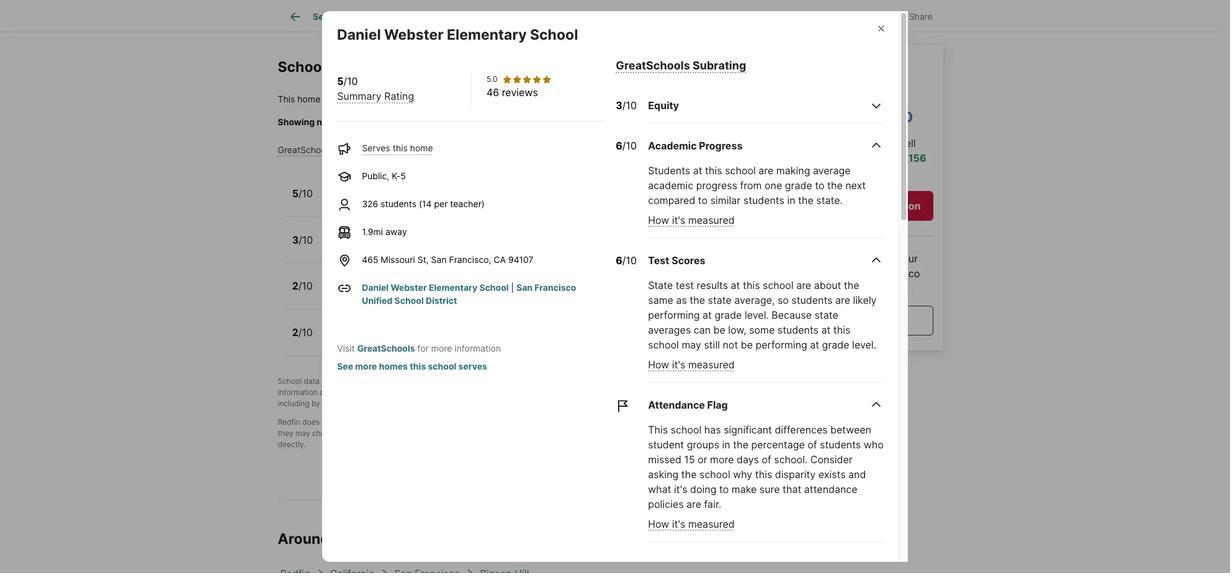 Task type: describe. For each thing, give the bounding box(es) containing it.
12 inside five keys adult school (sf sheriff's) charter, 9-12 • nearby school • 1.0mi
[[372, 289, 381, 299]]

see
[[564, 117, 579, 127]]

exists
[[819, 469, 846, 481]]

is for within
[[323, 94, 330, 104]]

summary inside 5 /10 summary rating
[[337, 90, 382, 103]]

3 inside daniel webster elementary school dialog
[[616, 99, 623, 112]]

may inside state test results at this school are about the same as the state average, so students are likely performing at grade level.  because state averages can be low, some students at this school may still not be performing at grade level.
[[682, 339, 702, 351]]

subrating
[[693, 59, 747, 72]]

it's inside this school has significant differences between student groups in the percentage of students who missed 15 or more days of school. consider asking the school why this disparity exists and what it's doing to make sure that attendance policies are fair.
[[674, 484, 688, 496]]

data
[[304, 377, 320, 386]]

&
[[529, 11, 534, 22]]

how it's measured link for students at this school are making average academic progress from one grade to the next compared to similar students in the state.
[[648, 214, 735, 227]]

school down 5.0
[[470, 94, 499, 104]]

0 vertical spatial schools
[[593, 117, 625, 127]]

6 for academic progress
[[616, 140, 623, 152]]

unified inside san francisco unified school district
[[362, 296, 393, 306]]

1.0mi inside the 2 /10 charter, 9-12 • nearby school • 1.0mi
[[460, 335, 481, 345]]

how for state test results at this school are about the same as the state average, so students are likely performing at grade level.  because state averages can be low, some students at this school may still not be performing at grade level.
[[648, 359, 670, 371]]

greatschools up the homes
[[357, 344, 415, 354]]

get an in-depth report about your home value and the
[[759, 253, 918, 281]]

your
[[898, 253, 918, 266]]

the left state. on the right of the page
[[799, 194, 814, 207]]

organization.
[[465, 377, 511, 386]]

how it's measured for state test results at this school are about the same as the state average, so students are likely performing at grade level.  because state averages can be low, some students at this school may still not be performing at grade level.
[[648, 359, 735, 371]]

get
[[759, 253, 776, 266]]

serves for (james)
[[381, 242, 410, 253]]

state
[[648, 279, 673, 292]]

1 vertical spatial redfin
[[278, 418, 300, 427]]

lick
[[327, 229, 347, 241]]

what
[[648, 484, 672, 496]]

the right check
[[443, 117, 456, 127]]

greatschools down the homes
[[373, 377, 421, 386]]

report
[[836, 253, 865, 266]]

how it's measured for students at this school are making average academic progress from one grade to the next compared to similar students in the state.
[[648, 214, 735, 227]]

district inside 'guaranteed to be accurate. to verify school enrollment eligibility, contact the school district directly.'
[[680, 429, 704, 438]]

academic progress button
[[648, 129, 884, 163]]

$395,000
[[759, 109, 830, 127]]

share button
[[882, 3, 944, 28]]

1 vertical spatial san francisco unified school district link
[[362, 283, 577, 306]]

school down service
[[513, 429, 536, 438]]

averages
[[648, 324, 691, 337]]

greatschools subrating link
[[616, 59, 747, 72]]

school for five keys adult school (sf sheriff's) charter, 9-12 • nearby school • 1.0mi
[[404, 275, 437, 287]]

school left data
[[278, 377, 302, 386]]

test scores
[[648, 255, 706, 267]]

and inside get an in-depth report about your home value and the
[[816, 268, 833, 281]]

to down progress
[[698, 194, 708, 207]]

school down averages
[[648, 339, 679, 351]]

elementary for daniel webster elementary school public, k-5 • serves this home • 1.9mi
[[403, 182, 459, 195]]

this inside the students at this school are making average academic progress from one grade to the next compared to similar students in the state.
[[705, 165, 723, 177]]

charter, inside the 2 /10 charter, 9-12 • nearby school • 1.0mi
[[327, 335, 360, 345]]

• up 465 missouri st, san francisco, ca 94107
[[455, 242, 460, 253]]

charter, inside five keys adult school (sf sheriff's) charter, 9-12 • nearby school • 1.0mi
[[327, 289, 360, 299]]

greatschools inside , a nonprofit organization. redfin recommends buyers and renters use greatschools information and ratings as a including by contacting and visiting the schools themselves.
[[668, 377, 716, 386]]

to inside school service boundaries are intended to be used as a reference only; they may change and are not
[[614, 418, 621, 427]]

1 vertical spatial grade
[[715, 309, 742, 322]]

• right the 8
[[374, 242, 379, 253]]

middle
[[389, 229, 422, 241]]

schools inside , a nonprofit organization. redfin recommends buyers and renters use greatschools information and ratings as a including by contacting and visiting the schools themselves.
[[418, 399, 445, 408]]

be down low,
[[741, 339, 753, 351]]

plus,
[[817, 152, 840, 165]]

information inside , a nonprofit organization. redfin recommends buyers and renters use greatschools information and ratings as a including by contacting and visiting the schools themselves.
[[278, 388, 318, 397]]

6 for test scores
[[616, 255, 623, 267]]

1 vertical spatial rating
[[377, 145, 403, 155]]

how it's measured link for this school has significant differences between student groups in the percentage of students who missed 15 or more days of school. consider asking the school why this disparity exists and what it's doing to make sure that attendance policies are fair.
[[648, 518, 735, 531]]

about inside state test results at this school are about the same as the state average, so students are likely performing at grade level.  because state averages can be low, some students at this school may still not be performing at grade level.
[[815, 279, 842, 292]]

information.
[[428, 418, 470, 427]]

academic
[[648, 140, 697, 152]]

1.9mi inside daniel webster elementary school dialog
[[362, 227, 383, 238]]

value
[[788, 268, 813, 281]]

0 vertical spatial san francisco unified school district link
[[375, 94, 532, 104]]

daniel webster elementary school dialog
[[322, 11, 908, 574]]

students down because
[[778, 324, 819, 337]]

school up 'doing'
[[700, 469, 731, 481]]

this up average,
[[743, 279, 760, 292]]

, a nonprofit organization. redfin recommends buyers and renters use greatschools information and ratings as a including by contacting and visiting the schools themselves.
[[278, 377, 716, 408]]

public, inside daniel webster elementary school dialog
[[362, 171, 390, 182]]

and inside this school has significant differences between student groups in the percentage of students who missed 15 or more days of school. consider asking the school why this disparity exists and what it's doing to make sure that attendance policies are fair.
[[849, 469, 867, 481]]

attendance flag
[[648, 399, 728, 412]]

1 horizontal spatial of
[[808, 439, 818, 451]]

1 horizontal spatial state
[[815, 309, 839, 322]]

greatschools down showing
[[278, 145, 333, 155]]

home inside daniel webster elementary school dialog
[[410, 143, 433, 154]]

serves for webster
[[381, 196, 409, 207]]

this up ,
[[410, 362, 426, 372]]

see more homes this school serves link
[[337, 362, 487, 372]]

serves inside daniel webster elementary school dialog
[[362, 143, 390, 154]]

has
[[705, 424, 721, 437]]

daniel webster elementary school public, k-5 • serves this home • 1.9mi
[[327, 182, 495, 207]]

1 horizontal spatial performing
[[756, 339, 808, 351]]

san francisco market.
[[759, 268, 920, 296]]

• down (sf
[[453, 289, 458, 299]]

be inside 'guaranteed to be accurate. to verify school enrollment eligibility, contact the school district directly.'
[[434, 429, 443, 438]]

san up please
[[375, 94, 391, 104]]

public, for (james)
[[327, 242, 354, 253]]

a for ,
[[425, 377, 429, 386]]

school for daniel webster elementary school public, k-5 • serves this home • 1.9mi
[[461, 182, 495, 195]]

5.0
[[487, 75, 498, 84]]

more right for
[[431, 344, 452, 354]]

depth
[[806, 253, 833, 266]]

students up request
[[792, 294, 833, 307]]

home inside get an in-depth report about your home value and the
[[759, 268, 785, 281]]

facts for public facts
[[628, 11, 650, 22]]

2 for 2 /10
[[292, 280, 299, 293]]

school.
[[775, 454, 808, 466]]

significant
[[724, 424, 772, 437]]

information inside daniel webster elementary school dialog
[[455, 344, 501, 354]]

who
[[864, 439, 884, 451]]

/10 down the serving
[[623, 140, 637, 152]]

you'll
[[843, 152, 866, 165]]

nearby inside five keys adult school (sf sheriff's) charter, 9-12 • nearby school • 1.0mi
[[391, 289, 421, 299]]

san francisco unified school district
[[362, 283, 577, 306]]

46
[[487, 87, 499, 99]]

facts for edit facts
[[844, 11, 866, 21]]

1 vertical spatial summary
[[336, 145, 374, 155]]

only;
[[706, 418, 723, 427]]

school inside school service boundaries are intended to be used as a reference only; they may change and are not
[[472, 418, 496, 427]]

you
[[881, 137, 898, 150]]

reach more buyers when you sell with redfin. plus, you'll save
[[759, 137, 916, 165]]

scores
[[672, 255, 706, 267]]

around
[[278, 531, 330, 548]]

favorite button
[[722, 3, 793, 28]]

for
[[418, 344, 429, 354]]

edit
[[826, 11, 842, 21]]

• up the homes
[[384, 335, 389, 345]]

home inside 'daniel webster elementary school public, k-5 • serves this home • 1.9mi'
[[429, 196, 452, 207]]

this for this school has significant differences between student groups in the percentage of students who missed 15 or more days of school. consider asking the school why this disparity exists and what it's doing to make sure that attendance policies are fair.
[[648, 424, 668, 437]]

greatschools summary rating
[[278, 145, 403, 155]]

so
[[778, 294, 789, 307]]

daniel webster elementary school link
[[362, 283, 509, 293]]

students left (14
[[381, 199, 417, 210]]

greatschools up equity
[[616, 59, 690, 72]]

use
[[654, 377, 666, 386]]

elementary for daniel webster elementary school |
[[429, 283, 478, 293]]

policies
[[648, 499, 684, 511]]

provided
[[330, 377, 361, 386]]

school for san francisco unified school district
[[395, 296, 424, 306]]

be up "still"
[[714, 324, 726, 337]]

students at this school are making average academic progress from one grade to the next compared to similar students in the state.
[[648, 165, 866, 207]]

the down test
[[690, 294, 705, 307]]

students inside the students at this school are making average academic progress from one grade to the next compared to similar students in the state.
[[744, 194, 785, 207]]

san right st,
[[431, 255, 447, 265]]

days
[[737, 454, 759, 466]]

0 horizontal spatial or
[[366, 418, 374, 427]]

intended
[[581, 418, 612, 427]]

326 students (14 per teacher)
[[362, 199, 485, 210]]

/10 left lick
[[299, 234, 313, 247]]

0 vertical spatial state
[[708, 294, 732, 307]]

themselves.
[[447, 399, 489, 408]]

6 /10 for academic
[[616, 140, 637, 152]]

away
[[386, 227, 407, 238]]

the right the within
[[359, 94, 373, 104]]

overview tab
[[353, 2, 412, 32]]

to up state. on the right of the page
[[815, 179, 825, 192]]

0 horizontal spatial of
[[762, 454, 772, 466]]

in inside $4,156 in fees.
[[759, 167, 767, 180]]

greatschools link
[[357, 344, 415, 354]]

francisco for san francisco unified school district
[[535, 283, 577, 293]]

overview
[[363, 11, 402, 22]]

0 horizontal spatial district
[[488, 117, 517, 127]]

school for daniel webster elementary school
[[530, 26, 578, 44]]

website
[[519, 117, 551, 127]]

/10 down greatschools summary rating link
[[299, 188, 313, 200]]

k- inside daniel webster elementary school dialog
[[392, 171, 401, 182]]

school up so
[[763, 279, 794, 292]]

doing
[[691, 484, 717, 496]]

daniel webster elementary school
[[337, 26, 578, 44]]

redfin inside , a nonprofit organization. redfin recommends buyers and renters use greatschools information and ratings as a including by contacting and visiting the schools themselves.
[[513, 377, 535, 386]]

k- inside 'daniel webster elementary school public, k-5 • serves this home • 1.9mi'
[[357, 196, 366, 207]]

it's for state test results at this school are about the same as the state average, so students are likely performing at grade level.  because state averages can be low, some students at this school may still not be performing at grade level.
[[672, 359, 686, 371]]

differences
[[775, 424, 828, 437]]

grade inside the students at this school are making average academic progress from one grade to the next compared to similar students in the state.
[[785, 179, 813, 192]]

in inside the students at this school are making average academic progress from one grade to the next compared to similar students in the state.
[[788, 194, 796, 207]]

a inside school service boundaries are intended to be used as a reference only; they may change and are not
[[664, 418, 668, 427]]

academic progress
[[648, 140, 743, 152]]

a for request
[[833, 315, 839, 328]]

at up can
[[703, 309, 712, 322]]

5 inside 5 /10 summary rating
[[337, 75, 344, 88]]

and left renters
[[611, 377, 625, 386]]

not inside school service boundaries are intended to be used as a reference only; they may change and are not
[[369, 429, 381, 438]]

/10 left "five"
[[299, 280, 313, 293]]

reviews
[[502, 87, 538, 99]]

this down please
[[393, 143, 408, 154]]

more right 'see'
[[355, 362, 377, 372]]

per
[[434, 199, 448, 210]]

• down public, k-5
[[373, 196, 378, 207]]

webster for daniel webster elementary school |
[[391, 283, 427, 293]]

directly.
[[278, 440, 306, 449]]

are down "in-"
[[797, 279, 812, 292]]

school right check
[[459, 117, 486, 127]]

low,
[[729, 324, 747, 337]]

rating inside 5 /10 summary rating
[[384, 90, 414, 103]]

/10 up the serving
[[623, 99, 637, 112]]

0 vertical spatial performing
[[648, 309, 700, 322]]

|
[[511, 283, 514, 293]]

the up days
[[734, 439, 749, 451]]

6 /10 for test
[[616, 255, 637, 267]]

share
[[910, 11, 933, 21]]

8
[[366, 242, 372, 253]]

measured for days
[[689, 518, 735, 531]]

guarantee
[[376, 418, 411, 427]]

1 horizontal spatial unified
[[437, 94, 468, 104]]

from
[[741, 179, 762, 192]]

this up guaranteed at left bottom
[[414, 418, 426, 427]]

adult
[[375, 275, 402, 287]]

webster for daniel webster elementary school
[[384, 26, 444, 44]]

this inside this school has significant differences between student groups in the percentage of students who missed 15 or more days of school. consider asking the school why this disparity exists and what it's doing to make sure that attendance policies are fair.
[[756, 469, 773, 481]]

state.
[[817, 194, 843, 207]]

state test results at this school are about the same as the state average, so students are likely performing at grade level.  because state averages can be low, some students at this school may still not be performing at grade level.
[[648, 279, 877, 351]]

san inside san francisco unified school district
[[517, 283, 533, 293]]

• down "adult"
[[384, 289, 389, 299]]

1 horizontal spatial by
[[363, 377, 371, 386]]

the inside get an in-depth report about your home value and the
[[836, 268, 852, 281]]

edit facts
[[826, 11, 866, 21]]

are inside the students at this school are making average academic progress from one grade to the next compared to similar students in the state.
[[759, 165, 774, 177]]

in inside this school has significant differences between student groups in the percentage of students who missed 15 or more days of school. consider asking the school why this disparity exists and what it's doing to make sure that attendance policies are fair.
[[723, 439, 731, 451]]

school up student at right bottom
[[655, 429, 678, 438]]

1.9mi inside 'daniel webster elementary school public, k-5 • serves this home • 1.9mi'
[[462, 196, 483, 207]]

school inside the students at this school are making average academic progress from one grade to the next compared to similar students in the state.
[[725, 165, 756, 177]]

school up nonprofit
[[428, 362, 457, 372]]

are up enrollment
[[568, 418, 579, 427]]

(14
[[419, 199, 432, 210]]

more inside reach more buyers when you sell with redfin. plus, you'll save
[[791, 137, 815, 150]]

property
[[423, 11, 458, 22]]

the down 'average'
[[828, 179, 843, 192]]

daniel for daniel webster elementary school public, k-5 • serves this home • 1.9mi
[[327, 182, 358, 195]]

public
[[601, 11, 625, 22]]

because
[[772, 309, 812, 322]]

at right results
[[731, 279, 740, 292]]

boundaries
[[526, 418, 566, 427]]

contacting
[[322, 399, 360, 408]]



Task type: locate. For each thing, give the bounding box(es) containing it.
a inside request a free analysis button
[[833, 315, 839, 328]]

elementary inside 'daniel webster elementary school public, k-5 • serves this home • 1.9mi'
[[403, 182, 459, 195]]

sheriff's)
[[455, 275, 501, 287]]

san right |
[[517, 283, 533, 293]]

schools down ,
[[418, 399, 445, 408]]

0 horizontal spatial redfin
[[278, 418, 300, 427]]

1 vertical spatial may
[[296, 429, 310, 438]]

progress
[[696, 179, 738, 192]]

1 vertical spatial 2
[[292, 327, 299, 339]]

school inside five keys adult school (sf sheriff's) charter, 9-12 • nearby school • 1.0mi
[[404, 275, 437, 287]]

0 vertical spatial information
[[455, 344, 501, 354]]

grade up low,
[[715, 309, 742, 322]]

1 horizontal spatial in
[[759, 167, 767, 180]]

1 9- from the top
[[363, 289, 372, 299]]

district down 46
[[488, 117, 517, 127]]

how it's measured down compared
[[648, 214, 735, 227]]

at left free
[[822, 324, 831, 337]]

school for lick (james) middle school public, 6-8 • serves this home • 3.5mi
[[424, 229, 458, 241]]

/10 inside the 2 /10 charter, 9-12 • nearby school • 1.0mi
[[299, 327, 313, 339]]

public, inside the lick (james) middle school public, 6-8 • serves this home • 3.5mi
[[327, 242, 354, 253]]

(james)
[[349, 229, 387, 241]]

1 vertical spatial of
[[762, 454, 772, 466]]

to left see in the left top of the page
[[554, 117, 562, 127]]

in down 'fees.'
[[788, 194, 796, 207]]

more inside this school has significant differences between student groups in the percentage of students who missed 15 or more days of school. consider asking the school why this disparity exists and what it's doing to make sure that attendance policies are fair.
[[710, 454, 734, 466]]

•
[[373, 196, 378, 207], [454, 196, 459, 207], [374, 242, 379, 253], [455, 242, 460, 253], [384, 289, 389, 299], [453, 289, 458, 299], [384, 335, 389, 345], [453, 335, 458, 345]]

school inside the lick (james) middle school public, 6-8 • serves this home • 3.5mi
[[424, 229, 458, 241]]

make
[[732, 484, 757, 496]]

2 vertical spatial how
[[648, 518, 670, 531]]

0 vertical spatial this
[[278, 94, 295, 104]]

information up serves
[[455, 344, 501, 354]]

1 horizontal spatial this
[[648, 424, 668, 437]]

1 horizontal spatial may
[[682, 339, 702, 351]]

0 vertical spatial serves
[[362, 143, 390, 154]]

1 charter, from the top
[[327, 289, 360, 299]]

6 left the test in the right top of the page
[[616, 255, 623, 267]]

district inside san francisco unified school district
[[426, 296, 457, 306]]

results
[[697, 279, 728, 292]]

0 vertical spatial unified
[[437, 94, 468, 104]]

favorite
[[750, 11, 783, 21]]

1 vertical spatial about
[[815, 279, 842, 292]]

rating up public, k-5
[[377, 145, 403, 155]]

schools
[[593, 117, 625, 127], [418, 399, 445, 408]]

of down differences
[[808, 439, 818, 451]]

schools right all
[[593, 117, 625, 127]]

francisco for san francisco market.
[[875, 268, 920, 281]]

home
[[298, 94, 321, 104], [410, 143, 433, 154], [429, 196, 452, 207], [430, 242, 453, 253], [759, 268, 785, 281], [363, 531, 402, 548]]

all
[[582, 117, 591, 127]]

a right ratings
[[372, 388, 376, 397]]

how for this school has significant differences between student groups in the percentage of students who missed 15 or more days of school. consider asking the school why this disparity exists and what it's doing to make sure that attendance policies are fair.
[[648, 518, 670, 531]]

daniel webster elementary school |
[[362, 283, 517, 293]]

1 vertical spatial 3 /10
[[292, 234, 313, 247]]

equity
[[648, 99, 679, 112]]

this inside 'daniel webster elementary school public, k-5 • serves this home • 1.9mi'
[[411, 196, 426, 207]]

0 vertical spatial is
[[323, 94, 330, 104]]

2 nearby from the top
[[391, 335, 421, 345]]

1 vertical spatial how it's measured
[[648, 359, 735, 371]]

are down the endorse
[[356, 429, 367, 438]]

0 vertical spatial 6
[[616, 140, 623, 152]]

to inside 'guaranteed to be accurate. to verify school enrollment eligibility, contact the school district directly.'
[[425, 429, 432, 438]]

0 vertical spatial 9-
[[363, 289, 372, 299]]

0 vertical spatial webster
[[384, 26, 444, 44]]

be inside school service boundaries are intended to be used as a reference only; they may change and are not
[[623, 418, 632, 427]]

schools.
[[349, 117, 384, 127]]

the inside 'guaranteed to be accurate. to verify school enrollment eligibility, contact the school district directly.'
[[641, 429, 653, 438]]

measured for students
[[689, 214, 735, 227]]

0 vertical spatial 3 /10
[[616, 99, 637, 112]]

the up likely
[[844, 279, 860, 292]]

are down 'doing'
[[687, 499, 702, 511]]

0 vertical spatial not
[[723, 339, 738, 351]]

more
[[791, 137, 815, 150], [431, 344, 452, 354], [355, 362, 377, 372], [710, 454, 734, 466]]

at up progress
[[693, 165, 703, 177]]

tab list
[[278, 0, 725, 32]]

school for daniel webster elementary school |
[[480, 283, 509, 293]]

summary down schools.
[[336, 145, 374, 155]]

2 how it's measured link from the top
[[648, 359, 735, 371]]

school down (sf
[[423, 289, 450, 299]]

0 horizontal spatial unified
[[362, 296, 393, 306]]

1 vertical spatial francisco
[[875, 268, 920, 281]]

performing up averages
[[648, 309, 700, 322]]

renters
[[627, 377, 652, 386]]

daniel inside 'daniel webster elementary school public, k-5 • serves this home • 1.9mi'
[[327, 182, 358, 195]]

3 /10 inside daniel webster elementary school dialog
[[616, 99, 637, 112]]

how down policies
[[648, 518, 670, 531]]

2 vertical spatial public,
[[327, 242, 354, 253]]

san inside san francisco market.
[[854, 268, 872, 281]]

0 vertical spatial k-
[[392, 171, 401, 182]]

1 horizontal spatial buyers
[[818, 137, 850, 150]]

the down report
[[836, 268, 852, 281]]

1 horizontal spatial or
[[698, 454, 708, 466]]

unified down "adult"
[[362, 296, 393, 306]]

verify
[[491, 429, 511, 438]]

redfin right organization.
[[513, 377, 535, 386]]

free
[[841, 315, 860, 328]]

3 left lick
[[292, 234, 299, 247]]

fair.
[[705, 499, 722, 511]]

this up st,
[[412, 242, 427, 253]]

0 horizontal spatial francisco
[[393, 94, 435, 104]]

3 how it's measured from the top
[[648, 518, 735, 531]]

it's for this school has significant differences between student groups in the percentage of students who missed 15 or more days of school. consider asking the school why this disparity exists and what it's doing to make sure that attendance policies are fair.
[[672, 518, 686, 531]]

lick (james) middle school public, 6-8 • serves this home • 3.5mi
[[327, 229, 485, 253]]

district
[[501, 94, 532, 104], [426, 296, 457, 306]]

a for schedule
[[819, 201, 825, 213]]

1 vertical spatial 1.0mi
[[460, 335, 481, 345]]

facts inside button
[[844, 11, 866, 21]]

a inside schedule a selling consultation button
[[819, 201, 825, 213]]

school up to on the bottom
[[472, 418, 496, 427]]

request a free analysis button
[[759, 307, 934, 336]]

does
[[302, 418, 320, 427]]

1 horizontal spatial district
[[680, 429, 704, 438]]

unified
[[437, 94, 468, 104], [362, 296, 393, 306]]

progress
[[699, 140, 743, 152]]

1 1.0mi from the top
[[460, 289, 481, 299]]

this down equity
[[660, 117, 675, 127]]

grade
[[785, 179, 813, 192], [715, 309, 742, 322], [823, 339, 850, 351]]

showing nearby schools. please check the school district website to see all schools serving this home.
[[278, 117, 703, 127]]

3 left equity
[[616, 99, 623, 112]]

0 vertical spatial francisco
[[393, 94, 435, 104]]

measured for performing
[[689, 359, 735, 371]]

2 9- from the top
[[363, 335, 372, 345]]

buyers inside , a nonprofit organization. redfin recommends buyers and renters use greatschools information and ratings as a including by contacting and visiting the schools themselves.
[[585, 377, 609, 386]]

3 how from the top
[[648, 518, 670, 531]]

measured down similar
[[689, 214, 735, 227]]

average
[[813, 165, 851, 177]]

check
[[416, 117, 440, 127]]

0 horizontal spatial k-
[[357, 196, 366, 207]]

schools inside tab
[[671, 11, 705, 22]]

and down the endorse
[[340, 429, 354, 438]]

public, up 326
[[362, 171, 390, 182]]

and inside school service boundaries are intended to be used as a reference only; they may change and are not
[[340, 429, 354, 438]]

attendance
[[805, 484, 858, 496]]

five keys adult school (sf sheriff's) charter, 9-12 • nearby school • 1.0mi
[[327, 275, 501, 299]]

1 6 from the top
[[616, 140, 623, 152]]

school up teacher)
[[461, 182, 495, 195]]

2 2 from the top
[[292, 327, 299, 339]]

46 reviews
[[487, 87, 538, 99]]

this
[[660, 117, 675, 127], [393, 143, 408, 154], [705, 165, 723, 177], [411, 196, 426, 207], [412, 242, 427, 253], [743, 279, 760, 292], [834, 324, 851, 337], [410, 362, 426, 372], [414, 418, 426, 427], [756, 469, 773, 481], [333, 531, 359, 548]]

state left free
[[815, 309, 839, 322]]

by up the does
[[312, 399, 320, 408]]

the right visiting
[[404, 399, 416, 408]]

the inside , a nonprofit organization. redfin recommends buyers and renters use greatschools information and ratings as a including by contacting and visiting the schools themselves.
[[404, 399, 416, 408]]

that
[[783, 484, 802, 496]]

1.0mi inside five keys adult school (sf sheriff's) charter, 9-12 • nearby school • 1.0mi
[[460, 289, 481, 299]]

rating 5.0 out of 5 element
[[503, 75, 552, 85]]

this inside this school has significant differences between student groups in the percentage of students who missed 15 or more days of school. consider asking the school why this disparity exists and what it's doing to make sure that attendance policies are fair.
[[648, 424, 668, 437]]

test
[[676, 279, 694, 292]]

to inside this school has significant differences between student groups in the percentage of students who missed 15 or more days of school. consider asking the school why this disparity exists and what it's doing to make sure that attendance policies are fair.
[[720, 484, 729, 496]]

daniel for daniel webster elementary school |
[[362, 283, 389, 293]]

0 horizontal spatial this
[[278, 94, 295, 104]]

1 horizontal spatial district
[[501, 94, 532, 104]]

at down request
[[811, 339, 820, 351]]

2 vertical spatial how it's measured link
[[648, 518, 735, 531]]

1 vertical spatial daniel
[[327, 182, 358, 195]]

this up sure
[[756, 469, 773, 481]]

2 inside the 2 /10 charter, 9-12 • nearby school • 1.0mi
[[292, 327, 299, 339]]

webster inside 'daniel webster elementary school public, k-5 • serves this home • 1.9mi'
[[360, 182, 401, 195]]

1 vertical spatial buyers
[[585, 377, 609, 386]]

• right per
[[454, 196, 459, 207]]

sale & tax history tab
[[498, 2, 590, 32]]

5 inside 'daniel webster elementary school public, k-5 • serves this home • 1.9mi'
[[366, 196, 371, 207]]

2 for 2 /10 charter, 9-12 • nearby school • 1.0mi
[[292, 327, 299, 339]]

2 charter, from the top
[[327, 335, 360, 345]]

2 vertical spatial as
[[654, 418, 662, 427]]

serving
[[627, 117, 657, 127]]

9- inside five keys adult school (sf sheriff's) charter, 9-12 • nearby school • 1.0mi
[[363, 289, 372, 299]]

1 12 from the top
[[372, 289, 381, 299]]

are up request a free analysis at the right bottom of the page
[[836, 294, 851, 307]]

3 measured from the top
[[689, 518, 735, 531]]

schools up the within
[[278, 58, 334, 76]]

2 12 from the top
[[372, 335, 381, 345]]

is for provided
[[322, 377, 327, 386]]

1 vertical spatial nearby
[[391, 335, 421, 345]]

as right ratings
[[361, 388, 370, 397]]

0 vertical spatial about
[[868, 253, 895, 266]]

465 missouri st, san francisco, ca 94107
[[362, 255, 534, 265]]

2 vertical spatial francisco
[[535, 283, 577, 293]]

please
[[386, 117, 413, 127]]

6 /10
[[616, 140, 637, 152], [616, 255, 637, 267]]

0 horizontal spatial as
[[361, 388, 370, 397]]

daniel for daniel webster elementary school
[[337, 26, 381, 44]]

in right groups
[[723, 439, 731, 451]]

making
[[777, 165, 811, 177]]

students
[[648, 165, 691, 177]]

school down "adult"
[[395, 296, 424, 306]]

0 vertical spatial district
[[501, 94, 532, 104]]

6 /10 left the test in the right top of the page
[[616, 255, 637, 267]]

2 vertical spatial serves
[[381, 242, 410, 253]]

sale
[[509, 11, 526, 22]]

a down attendance
[[664, 418, 668, 427]]

about inside get an in-depth report about your home value and the
[[868, 253, 895, 266]]

1 horizontal spatial as
[[654, 418, 662, 427]]

.
[[532, 94, 535, 104]]

/10 inside 5 /10 summary rating
[[344, 75, 358, 88]]

this right request
[[834, 324, 851, 337]]

when
[[852, 137, 878, 150]]

12 inside the 2 /10 charter, 9-12 • nearby school • 1.0mi
[[372, 335, 381, 345]]

facts
[[844, 11, 866, 21], [628, 11, 650, 22]]

attendance flag button
[[648, 388, 884, 423]]

2 horizontal spatial not
[[723, 339, 738, 351]]

tab list containing search
[[278, 0, 725, 32]]

nearby down "adult"
[[391, 289, 421, 299]]

as inside state test results at this school are about the same as the state average, so students are likely performing at grade level.  because state averages can be low, some students at this school may still not be performing at grade level.
[[676, 294, 687, 307]]

public facts tab
[[590, 2, 661, 32]]

this for this home is within the san francisco unified school district .
[[278, 94, 295, 104]]

0 vertical spatial summary
[[337, 90, 382, 103]]

1 vertical spatial 12
[[372, 335, 381, 345]]

0 vertical spatial how it's measured
[[648, 214, 735, 227]]

0 vertical spatial rating
[[384, 90, 414, 103]]

performing down some
[[756, 339, 808, 351]]

1 nearby from the top
[[391, 289, 421, 299]]

0 horizontal spatial not
[[322, 418, 333, 427]]

0 horizontal spatial facts
[[628, 11, 650, 22]]

recommends
[[537, 377, 583, 386]]

this inside the lick (james) middle school public, 6-8 • serves this home • 3.5mi
[[412, 242, 427, 253]]

the
[[359, 94, 373, 104], [443, 117, 456, 127], [828, 179, 843, 192], [799, 194, 814, 207], [836, 268, 852, 281], [844, 279, 860, 292], [690, 294, 705, 307], [404, 399, 416, 408], [641, 429, 653, 438], [734, 439, 749, 451], [682, 469, 697, 481]]

unified up check
[[437, 94, 468, 104]]

district down reference
[[680, 429, 704, 438]]

redfin
[[513, 377, 535, 386], [278, 418, 300, 427]]

public, inside 'daniel webster elementary school public, k-5 • serves this home • 1.9mi'
[[327, 196, 354, 207]]

measured down "still"
[[689, 359, 735, 371]]

teacher)
[[450, 199, 485, 210]]

1 vertical spatial how
[[648, 359, 670, 371]]

this
[[278, 94, 295, 104], [648, 424, 668, 437]]

0 vertical spatial how it's measured link
[[648, 214, 735, 227]]

0 vertical spatial as
[[676, 294, 687, 307]]

visit greatschools for more information
[[337, 344, 501, 354]]

2 vertical spatial elementary
[[429, 283, 478, 293]]

1.0mi down sheriff's)
[[460, 289, 481, 299]]

facts inside tab
[[628, 11, 650, 22]]

0 horizontal spatial 1.9mi
[[362, 227, 383, 238]]

0 vertical spatial grade
[[785, 179, 813, 192]]

to up fair.
[[720, 484, 729, 496]]

schools
[[671, 11, 705, 22], [278, 58, 334, 76]]

elementary
[[447, 26, 527, 44], [403, 182, 459, 195], [429, 283, 478, 293]]

serves this home link
[[362, 143, 433, 154]]

how it's measured link down fair.
[[648, 518, 735, 531]]

by
[[363, 377, 371, 386], [312, 399, 320, 408]]

see more homes this school serves
[[337, 362, 487, 372]]

0 vertical spatial level.
[[745, 309, 769, 322]]

elementary for daniel webster elementary school
[[447, 26, 527, 44]]

school inside five keys adult school (sf sheriff's) charter, 9-12 • nearby school • 1.0mi
[[423, 289, 450, 299]]

9- inside the 2 /10 charter, 9-12 • nearby school • 1.0mi
[[363, 335, 372, 345]]

2 6 from the top
[[616, 255, 623, 267]]

in-
[[793, 253, 806, 266]]

2 how it's measured from the top
[[648, 359, 735, 371]]

and down depth
[[816, 268, 833, 281]]

schools tab
[[661, 2, 715, 32]]

it's down compared
[[672, 214, 686, 227]]

and up contacting
[[320, 388, 333, 397]]

2 6 /10 from the top
[[616, 255, 637, 267]]

how it's measured link
[[648, 214, 735, 227], [648, 359, 735, 371], [648, 518, 735, 531]]

0 vertical spatial may
[[682, 339, 702, 351]]

1 how it's measured from the top
[[648, 214, 735, 227]]

9- down keys
[[363, 289, 372, 299]]

public, for webster
[[327, 196, 354, 207]]

0 vertical spatial by
[[363, 377, 371, 386]]

school inside the 2 /10 charter, 9-12 • nearby school • 1.0mi
[[423, 335, 450, 345]]

daniel webster elementary school element
[[337, 11, 593, 44]]

1 measured from the top
[[689, 214, 735, 227]]

francisco inside san francisco market.
[[875, 268, 920, 281]]

1 2 from the top
[[292, 280, 299, 293]]

how
[[648, 214, 670, 227], [648, 359, 670, 371], [648, 518, 670, 531]]

webster for daniel webster elementary school public, k-5 • serves this home • 1.9mi
[[360, 182, 401, 195]]

and up redfin does not endorse or guarantee this information.
[[362, 399, 375, 408]]

charter,
[[327, 289, 360, 299], [327, 335, 360, 345]]

1 vertical spatial in
[[788, 194, 796, 207]]

school up groups
[[671, 424, 702, 437]]

1 horizontal spatial 1.9mi
[[462, 196, 483, 207]]

home inside the lick (james) middle school public, 6-8 • serves this home • 3.5mi
[[430, 242, 453, 253]]

it's
[[672, 214, 686, 227], [672, 359, 686, 371], [674, 484, 688, 496], [672, 518, 686, 531]]

webster inside daniel webster elementary school element
[[384, 26, 444, 44]]

0 horizontal spatial 3 /10
[[292, 234, 313, 247]]

to down 'information.'
[[425, 429, 432, 438]]

district down 'daniel webster elementary school |'
[[426, 296, 457, 306]]

1 6 /10 from the top
[[616, 140, 637, 152]]

1.0mi up serves
[[460, 335, 481, 345]]

this up student at right bottom
[[648, 424, 668, 437]]

2 measured from the top
[[689, 359, 735, 371]]

1 vertical spatial not
[[322, 418, 333, 427]]

at inside the students at this school are making average academic progress from one grade to the next compared to similar students in the state.
[[693, 165, 703, 177]]

1 vertical spatial performing
[[756, 339, 808, 351]]

0 horizontal spatial level.
[[745, 309, 769, 322]]

1 vertical spatial district
[[426, 296, 457, 306]]

as inside , a nonprofit organization. redfin recommends buyers and renters use greatschools information and ratings as a including by contacting and visiting the schools themselves.
[[361, 388, 370, 397]]

1 vertical spatial by
[[312, 399, 320, 408]]

1.9mi away
[[362, 227, 407, 238]]

to
[[554, 117, 562, 127], [815, 179, 825, 192], [698, 194, 708, 207], [614, 418, 621, 427], [425, 429, 432, 438], [720, 484, 729, 496]]

by right provided
[[363, 377, 371, 386]]

with
[[759, 152, 779, 165]]

serves inside the lick (james) middle school public, 6-8 • serves this home • 3.5mi
[[381, 242, 410, 253]]

this up progress
[[705, 165, 723, 177]]

or inside this school has significant differences between student groups in the percentage of students who missed 15 or more days of school. consider asking the school why this disparity exists and what it's doing to make sure that attendance policies are fair.
[[698, 454, 708, 466]]

9- right "visit"
[[363, 335, 372, 345]]

by inside , a nonprofit organization. redfin recommends buyers and renters use greatschools information and ratings as a including by contacting and visiting the schools themselves.
[[312, 399, 320, 408]]

1 horizontal spatial schools
[[671, 11, 705, 22]]

search link
[[288, 9, 343, 24]]

94107
[[509, 255, 534, 265]]

1 vertical spatial state
[[815, 309, 839, 322]]

3 how it's measured link from the top
[[648, 518, 735, 531]]

0 horizontal spatial 3
[[292, 234, 299, 247]]

more down groups
[[710, 454, 734, 466]]

5
[[337, 75, 344, 88], [401, 171, 406, 182], [292, 188, 299, 200], [366, 196, 371, 207]]

1 how it's measured link from the top
[[648, 214, 735, 227]]

3 /10 left lick
[[292, 234, 313, 247]]

2 vertical spatial webster
[[391, 283, 427, 293]]

2 /10
[[292, 280, 313, 293]]

1 how from the top
[[648, 214, 670, 227]]

0 horizontal spatial schools
[[278, 58, 334, 76]]

1 vertical spatial webster
[[360, 182, 401, 195]]

public facts
[[601, 11, 650, 22]]

students inside this school has significant differences between student groups in the percentage of students who missed 15 or more days of school. consider asking the school why this disparity exists and what it's doing to make sure that attendance policies are fair.
[[820, 439, 861, 451]]

school inside san francisco unified school district
[[395, 296, 424, 306]]

francisco up check
[[393, 94, 435, 104]]

serves right 326
[[381, 196, 409, 207]]

redfin.
[[782, 152, 815, 165]]

2 1.0mi from the top
[[460, 335, 481, 345]]

2 how from the top
[[648, 359, 670, 371]]

a left free
[[833, 315, 839, 328]]

12 down "adult"
[[372, 289, 381, 299]]

0 vertical spatial or
[[366, 418, 374, 427]]

2 vertical spatial how it's measured
[[648, 518, 735, 531]]

1 vertical spatial as
[[361, 388, 370, 397]]

1 horizontal spatial about
[[868, 253, 895, 266]]

0 vertical spatial in
[[759, 167, 767, 180]]

1 horizontal spatial level.
[[853, 339, 877, 351]]

analysis
[[862, 315, 902, 328]]

2 horizontal spatial as
[[676, 294, 687, 307]]

0 vertical spatial 3
[[616, 99, 623, 112]]

the down 15
[[682, 469, 697, 481]]

showing
[[278, 117, 315, 127]]

webster down public, k-5
[[360, 182, 401, 195]]

school inside 'daniel webster elementary school public, k-5 • serves this home • 1.9mi'
[[461, 182, 495, 195]]

level. down average,
[[745, 309, 769, 322]]

nearby inside the 2 /10 charter, 9-12 • nearby school • 1.0mi
[[391, 335, 421, 345]]

property details tab
[[412, 2, 498, 32]]

1 vertical spatial 3
[[292, 234, 299, 247]]

how it's measured for this school has significant differences between student groups in the percentage of students who missed 15 or more days of school. consider asking the school why this disparity exists and what it's doing to make sure that attendance policies are fair.
[[648, 518, 735, 531]]

1 vertical spatial information
[[278, 388, 318, 397]]

how it's measured link for state test results at this school are about the same as the state average, so students are likely performing at grade level.  because state averages can be low, some students at this school may still not be performing at grade level.
[[648, 359, 735, 371]]

1 horizontal spatial not
[[369, 429, 381, 438]]

measured
[[689, 214, 735, 227], [689, 359, 735, 371], [689, 518, 735, 531]]

326
[[362, 199, 378, 210]]

eligibility,
[[577, 429, 610, 438]]

serves inside 'daniel webster elementary school public, k-5 • serves this home • 1.9mi'
[[381, 196, 409, 207]]

as inside school service boundaries are intended to be used as a reference only; they may change and are not
[[654, 418, 662, 427]]

are up one on the top right of page
[[759, 165, 774, 177]]

0 horizontal spatial may
[[296, 429, 310, 438]]

buyers inside reach more buyers when you sell with redfin. plus, you'll save
[[818, 137, 850, 150]]

12
[[372, 289, 381, 299], [372, 335, 381, 345]]

this right the "around"
[[333, 531, 359, 548]]

not inside state test results at this school are about the same as the state average, so students are likely performing at grade level.  because state averages can be low, some students at this school may still not be performing at grade level.
[[723, 339, 738, 351]]

2 horizontal spatial grade
[[823, 339, 850, 351]]

/10 left the test in the right top of the page
[[623, 255, 637, 267]]

1 vertical spatial schools
[[278, 58, 334, 76]]

it's for students at this school are making average academic progress from one grade to the next compared to similar students in the state.
[[672, 214, 686, 227]]

2 vertical spatial daniel
[[362, 283, 389, 293]]

save
[[869, 152, 891, 165]]

• right for
[[453, 335, 458, 345]]

student
[[648, 439, 684, 451]]

0 horizontal spatial by
[[312, 399, 320, 408]]

francisco inside san francisco unified school district
[[535, 283, 577, 293]]

how for students at this school are making average academic progress from one grade to the next compared to similar students in the state.
[[648, 214, 670, 227]]

contact
[[612, 429, 639, 438]]

how up the use
[[648, 359, 670, 371]]

are inside this school has significant differences between student groups in the percentage of students who missed 15 or more days of school. consider asking the school why this disparity exists and what it's doing to make sure that attendance policies are fair.
[[687, 499, 702, 511]]

about left "your"
[[868, 253, 895, 266]]

how it's measured link down "still"
[[648, 359, 735, 371]]

st,
[[418, 255, 429, 265]]

reference
[[670, 418, 704, 427]]

may inside school service boundaries are intended to be used as a reference only; they may change and are not
[[296, 429, 310, 438]]

1 vertical spatial is
[[322, 377, 327, 386]]



Task type: vqa. For each thing, say whether or not it's contained in the screenshot.
320K to the left
no



